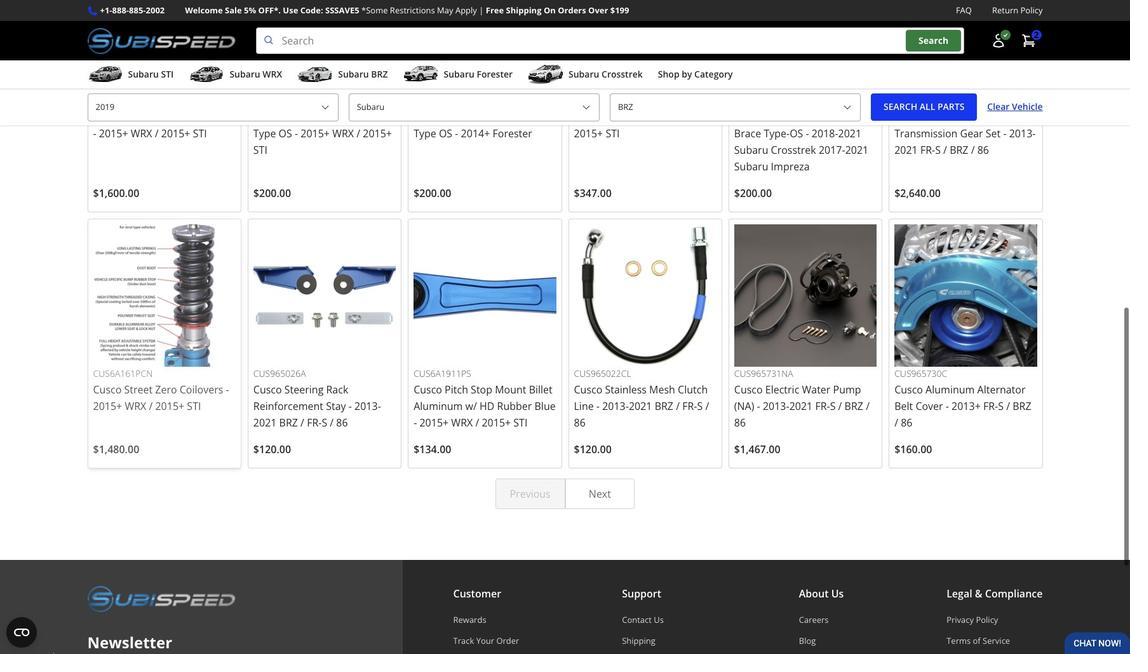 Task type: describe. For each thing, give the bounding box(es) containing it.
cus699 540 a cusco front strut tower brace type-os, image
[[735, 0, 877, 94]]

1 vertical spatial shipping
[[622, 635, 656, 646]]

newsletter
[[87, 632, 172, 653]]

strut for 2018-
[[794, 110, 817, 124]]

cus965731na cusco electric water pump (na) - 2013-2021 fr-s / brz / 86
[[735, 368, 870, 430]]

return policy link
[[993, 4, 1044, 17]]

next link
[[565, 479, 635, 509]]

- inside cus965026a cusco steering rack reinforcement stay - 2013- 2021 brz / fr-s / 86
[[349, 399, 352, 413]]

a subaru wrx thumbnail image image
[[189, 65, 225, 84]]

86 inside cus965028a cusco close gear ratio transmission gear set - 2013- 2021 fr-s / brz / 86
[[978, 143, 990, 157]]

rack
[[326, 383, 349, 397]]

$120.00 for cusco steering rack reinforcement stay - 2013- 2021 brz / fr-s / 86
[[254, 442, 291, 456]]

cus6a1 911 ps cusco pitch stop mount billet aluminum w/ hd rubber blue - 15+ wrx / sti / 14-18 forester, image
[[414, 224, 557, 367]]

street for 2015+
[[124, 110, 153, 124]]

- inside cus6a1911ps cusco pitch stop mount billet aluminum w/ hd rubber blue - 2015+ wrx / 2015+ sti
[[414, 416, 417, 430]]

tower for forester
[[499, 110, 528, 124]]

a subaru forester thumbnail image image
[[403, 65, 439, 84]]

+1-888-885-2002
[[100, 4, 165, 16]]

+1-
[[100, 4, 112, 16]]

mesh
[[650, 383, 676, 397]]

type for cusco front strut tower bar type os - 2014+ forester
[[414, 126, 437, 140]]

line
[[574, 399, 594, 413]]

2013+
[[952, 399, 981, 413]]

$2,640.00
[[895, 186, 941, 200]]

- inside cus6a161ncn cusco street zero-a coilovers - 2015+ wrx / 2015+ sti
[[93, 126, 96, 140]]

+1-888-885-2002 link
[[100, 4, 165, 17]]

2015+ up $134.00
[[420, 416, 449, 430]]

$120.00 for cusco stainless mesh clutch line - 2013-2021 brz / fr-s / 86
[[574, 442, 612, 456]]

mount
[[495, 383, 527, 397]]

wrx inside cus6a161ncn cusco street zero-a coilovers - 2015+ wrx / 2015+ sti
[[131, 126, 152, 140]]

brace for subaru
[[735, 126, 762, 140]]

strut for 2015+
[[309, 110, 332, 124]]

subaru forester button
[[403, 63, 513, 88]]

use
[[283, 4, 298, 16]]

- inside cus965028a cusco close gear ratio transmission gear set - 2013- 2021 fr-s / brz / 86
[[1004, 126, 1007, 140]]

a
[[180, 110, 187, 124]]

sssave5
[[325, 4, 360, 16]]

- inside cus965731na cusco electric water pump (na) - 2013-2021 fr-s / brz / 86
[[757, 399, 761, 413]]

us for contact us
[[654, 614, 664, 626]]

type for cusco rear strut tower brace type os - 2015+ wrx / 2015+ sti
[[254, 126, 276, 140]]

blog link
[[800, 635, 844, 646]]

cus965 731 na cusco electric water pump (na) - 2013+ ft86, image
[[735, 224, 877, 367]]

brz inside cus965028a cusco close gear ratio transmission gear set - 2013- 2021 fr-s / brz / 86
[[950, 143, 969, 157]]

a subaru brz thumbnail image image
[[298, 65, 333, 84]]

service
[[983, 635, 1011, 646]]

previous
[[510, 487, 551, 501]]

shop by category button
[[658, 63, 733, 88]]

billet
[[529, 383, 553, 397]]

rear
[[285, 110, 306, 124]]

subaru wrx
[[230, 68, 282, 80]]

return
[[993, 4, 1019, 16]]

subaru crosstrek button
[[528, 63, 643, 88]]

tower for 2021
[[820, 110, 849, 124]]

coilovers inside cus6a161pcn cusco street zero coilovers - 2015+ wrx / 2015+ sti
[[180, 383, 223, 397]]

front inside cus6a1311a26 cusco 26mm front sway bar - 2015+ sti
[[639, 110, 664, 124]]

cusco front strut tower brace type-os  - 2018-2021 subaru crosstrek 2017-2021 subaru impreza
[[735, 110, 869, 173]]

os for 2014+
[[439, 126, 453, 140]]

885-
[[129, 4, 146, 16]]

cusco inside cusco front strut tower brace type-os  - 2018-2021 subaru crosstrek 2017-2021 subaru impreza
[[735, 110, 763, 124]]

type-
[[764, 126, 790, 140]]

careers link
[[800, 614, 844, 626]]

/ inside cus6a161pcn cusco street zero coilovers - 2015+ wrx / 2015+ sti
[[149, 399, 153, 413]]

brz inside the cus965022cl cusco stainless mesh clutch line - 2013-2021 brz / fr-s / 86
[[655, 399, 674, 413]]

- inside cusco front strut tower bar type os - 2014+ forester
[[455, 126, 459, 140]]

bar inside cus6a1311a26 cusco 26mm front sway bar - 2015+ sti
[[693, 110, 710, 124]]

front for cusco front strut tower brace type-os  - 2018-2021 subaru crosstrek 2017-2021 subaru impreza
[[766, 110, 791, 124]]

faq
[[957, 4, 973, 16]]

cusco for cusco electric water pump (na) - 2013-2021 fr-s / brz / 86
[[735, 383, 763, 397]]

2015+ down cus6a161ncn
[[99, 126, 128, 140]]

cus965 730 c cusco aluminum alternator belt cover - 2013+ ft86, image
[[895, 224, 1038, 367]]

subaru crosstrek
[[569, 68, 643, 80]]

brz inside cus965730c cusco aluminum alternator belt cover - 2013+ fr-s / brz / 86
[[1013, 399, 1032, 413]]

search
[[884, 101, 918, 113]]

stay
[[326, 399, 346, 413]]

(na)
[[735, 399, 755, 413]]

cus6a161pcn
[[93, 368, 153, 380]]

order
[[497, 635, 520, 646]]

over
[[589, 4, 609, 16]]

cus965731na
[[735, 368, 794, 380]]

alternator
[[978, 383, 1026, 397]]

cus6a161pcn cusco street zero coilovers - 2015+ wrx / 2015+ sti
[[93, 368, 229, 413]]

cus965022cl cusco stainless mesh clutch line - 2013-2021 brz / fr-s / 86
[[574, 368, 710, 430]]

brz inside cus965731na cusco electric water pump (na) - 2013-2021 fr-s / brz / 86
[[845, 399, 864, 413]]

contact
[[622, 614, 652, 626]]

subaru for subaru sti
[[128, 68, 159, 80]]

cus965 022 cl cusco stainless mesh clutch line - 2013+ ft86, image
[[574, 224, 717, 367]]

policy for privacy policy
[[977, 614, 999, 626]]

about
[[800, 587, 829, 601]]

wrx inside "cusco rear strut tower brace type os - 2015+ wrx / 2015+ sti"
[[333, 126, 354, 140]]

impreza
[[771, 159, 810, 173]]

cover
[[916, 399, 944, 413]]

2021 inside cus965731na cusco electric water pump (na) - 2013-2021 fr-s / brz / 86
[[790, 399, 813, 413]]

fr- for cusco stainless mesh clutch line - 2013-2021 brz / fr-s / 86
[[683, 399, 698, 413]]

terms of service
[[947, 635, 1011, 646]]

2015+ down "hd"
[[482, 416, 511, 430]]

select make image
[[582, 102, 592, 112]]

cus6a1 61n cn cusco street zero-a coilovers - 2015+ wrx / 2015+ sti, image
[[93, 0, 236, 94]]

clear
[[988, 101, 1010, 113]]

2015+ down rear
[[301, 126, 330, 140]]

bar inside cusco front strut tower bar type os - 2014+ forester
[[531, 110, 547, 124]]

pitch
[[445, 383, 468, 397]]

a subaru sti thumbnail image image
[[87, 65, 123, 84]]

subaru for subaru crosstrek
[[569, 68, 600, 80]]

- inside "cusco rear strut tower brace type os - 2015+ wrx / 2015+ sti"
[[295, 126, 298, 140]]

legal
[[947, 587, 973, 601]]

$160.00
[[895, 442, 933, 456]]

welcome
[[185, 4, 223, 16]]

search
[[919, 35, 949, 47]]

water
[[803, 383, 831, 397]]

cus965028a cusco close gear ratio transmission gear set - 2013- 2021 fr-s / brz / 86
[[895, 95, 1036, 157]]

2 button
[[1016, 28, 1044, 53]]

coilovers inside cus6a161ncn cusco street zero-a coilovers - 2015+ wrx / 2015+ sti
[[189, 110, 233, 124]]

zero-
[[155, 110, 180, 124]]

sale
[[225, 4, 242, 16]]

zero
[[155, 383, 177, 397]]

2 $200.00 from the left
[[414, 186, 452, 200]]

Select Model button
[[610, 94, 861, 121]]

search all parts button
[[872, 94, 978, 121]]

hd
[[480, 399, 495, 413]]

cus965022cl
[[574, 368, 632, 380]]

/ inside cus6a161ncn cusco street zero-a coilovers - 2015+ wrx / 2015+ sti
[[155, 126, 159, 140]]

terms
[[947, 635, 971, 646]]

s for cusco stainless mesh clutch line - 2013-2021 brz / fr-s / 86
[[698, 399, 703, 413]]

support
[[622, 587, 662, 601]]

search button
[[907, 30, 962, 51]]

0 vertical spatial gear
[[955, 110, 977, 124]]

subaru forester
[[444, 68, 513, 80]]

fr- inside cus965731na cusco electric water pump (na) - 2013-2021 fr-s / brz / 86
[[816, 399, 831, 413]]

about us
[[800, 587, 844, 601]]

subaru left impreza
[[735, 159, 769, 173]]

by
[[682, 68, 693, 80]]

clutch
[[678, 383, 708, 397]]

privacy policy
[[947, 614, 999, 626]]

cus697 540 a cusco front strut tower bar type os - 2014+ forester, image
[[414, 0, 557, 94]]

os for 2018-
[[790, 126, 804, 140]]

cusco inside "cusco rear strut tower brace type os - 2015+ wrx / 2015+ sti"
[[254, 110, 282, 124]]

2 subispeed logo image from the top
[[87, 586, 236, 612]]

*some
[[362, 4, 388, 16]]

$1,480.00
[[93, 442, 139, 456]]

2021 down select model icon
[[846, 143, 869, 157]]

2013- for cusco electric water pump (na) - 2013-2021 fr-s / brz / 86
[[763, 399, 790, 413]]

cusco rear strut tower brace type os - 2015+ wrx / 2015+ sti
[[254, 110, 394, 157]]

cusco for cusco stainless mesh clutch line - 2013-2021 brz / fr-s / 86
[[574, 383, 603, 397]]

on
[[544, 4, 556, 16]]

cus6a1 61p cn cusco street zero coilovers - 2015+ wrx / 2015+ sti, image
[[93, 224, 236, 367]]



Task type: vqa. For each thing, say whether or not it's contained in the screenshot.
first the A from the right
no



Task type: locate. For each thing, give the bounding box(es) containing it.
1 type from the left
[[254, 126, 276, 140]]

s for cusco steering rack reinforcement stay - 2013- 2021 brz / fr-s / 86
[[322, 416, 328, 430]]

aluminum down pitch
[[414, 399, 463, 413]]

brz left a subaru forester thumbnail image in the left of the page
[[371, 68, 388, 80]]

subispeed logo image
[[87, 27, 236, 54], [87, 586, 236, 612]]

2013- for cusco steering rack reinforcement stay - 2013- 2021 brz / fr-s / 86
[[355, 399, 381, 413]]

0 horizontal spatial front
[[445, 110, 470, 124]]

policy
[[1021, 4, 1044, 16], [977, 614, 999, 626]]

tower down a subaru crosstrek thumbnail image
[[499, 110, 528, 124]]

os for 2015+
[[279, 126, 292, 140]]

open widget image
[[6, 617, 37, 648]]

os left 2018-
[[790, 126, 804, 140]]

shipping link
[[622, 635, 697, 646]]

wrx down subaru brz dropdown button in the left top of the page
[[333, 126, 354, 140]]

us
[[832, 587, 844, 601], [654, 614, 664, 626]]

subispeed logo image down 2002
[[87, 27, 236, 54]]

shipping left on
[[506, 4, 542, 16]]

terms of service link
[[947, 635, 1043, 646]]

strut up 2014+
[[473, 110, 496, 124]]

shop by category
[[658, 68, 733, 80]]

1 $200.00 from the left
[[254, 186, 291, 200]]

cusco front strut tower bar type os - 2014+ forester
[[414, 110, 547, 140]]

3 os from the left
[[439, 126, 453, 140]]

brz inside dropdown button
[[371, 68, 388, 80]]

brz
[[371, 68, 388, 80], [950, 143, 969, 157], [655, 399, 674, 413], [845, 399, 864, 413], [1013, 399, 1032, 413], [279, 416, 298, 430]]

0 vertical spatial brace
[[367, 110, 394, 124]]

aluminum inside cus6a1911ps cusco pitch stop mount billet aluminum w/ hd rubber blue - 2015+ wrx / 2015+ sti
[[414, 399, 463, 413]]

search all parts
[[884, 101, 965, 113]]

2 horizontal spatial tower
[[820, 110, 849, 124]]

2
[[1035, 29, 1040, 41]]

sti
[[161, 68, 174, 80], [193, 126, 207, 140], [606, 126, 620, 140], [254, 143, 268, 157], [187, 399, 201, 413], [514, 416, 528, 430]]

os left 2014+
[[439, 126, 453, 140]]

- right "line"
[[597, 399, 600, 413]]

welcome sale 5% off*. use code: sssave5
[[185, 4, 360, 16]]

close
[[926, 110, 952, 124]]

policy for return policy
[[1021, 4, 1044, 16]]

2015+ down a in the left of the page
[[161, 126, 190, 140]]

clear vehicle
[[988, 101, 1044, 113]]

subaru sti button
[[87, 63, 174, 88]]

$200.00 for cusco front strut tower brace type-os  - 2018-2021 subaru crosstrek 2017-2021 subaru impreza
[[735, 186, 772, 200]]

type left 2014+
[[414, 126, 437, 140]]

86 down the (na)
[[735, 416, 746, 430]]

fr- for cusco close gear ratio transmission gear set - 2013- 2021 fr-s / brz / 86
[[921, 143, 936, 157]]

wrx inside cus6a161pcn cusco street zero coilovers - 2015+ wrx / 2015+ sti
[[125, 399, 146, 413]]

- left 2014+
[[455, 126, 459, 140]]

brz down alternator
[[1013, 399, 1032, 413]]

sti inside cus6a161pcn cusco street zero coilovers - 2015+ wrx / 2015+ sti
[[187, 399, 201, 413]]

crosstrek up cus6a1311a26
[[602, 68, 643, 80]]

code:
[[300, 4, 323, 16]]

brz inside cus965026a cusco steering rack reinforcement stay - 2013- 2021 brz / fr-s / 86
[[279, 416, 298, 430]]

sti inside cus6a161ncn cusco street zero-a coilovers - 2015+ wrx / 2015+ sti
[[193, 126, 207, 140]]

2 strut from the left
[[794, 110, 817, 124]]

0 vertical spatial street
[[124, 110, 153, 124]]

subaru
[[128, 68, 159, 80], [230, 68, 260, 80], [338, 68, 369, 80], [444, 68, 475, 80], [569, 68, 600, 80], [735, 143, 769, 157], [735, 159, 769, 173]]

1 vertical spatial gear
[[961, 126, 984, 140]]

brace inside "cusco rear strut tower brace type os - 2015+ wrx / 2015+ sti"
[[367, 110, 394, 124]]

street down cus6a161pcn
[[124, 383, 153, 397]]

2021 inside cus965026a cusco steering rack reinforcement stay - 2013- 2021 brz / fr-s / 86
[[254, 416, 277, 430]]

gear left the ratio
[[955, 110, 977, 124]]

2021 down reinforcement
[[254, 416, 277, 430]]

2014+
[[461, 126, 490, 140]]

front up type-
[[766, 110, 791, 124]]

category
[[695, 68, 733, 80]]

3 $200.00 from the left
[[735, 186, 772, 200]]

- up $134.00
[[414, 416, 417, 430]]

front
[[639, 110, 664, 124], [766, 110, 791, 124], [445, 110, 470, 124]]

us right about
[[832, 587, 844, 601]]

- right set in the top of the page
[[1004, 126, 1007, 140]]

0 horizontal spatial us
[[654, 614, 664, 626]]

$1,467.00
[[735, 442, 781, 456]]

1 subispeed logo image from the top
[[87, 27, 236, 54]]

- right the (na)
[[757, 399, 761, 413]]

cusco for cusco street zero-a coilovers - 2015+ wrx / 2015+ sti
[[93, 110, 122, 124]]

cus965026a cusco steering rack reinforcement stay - 2013- 2021 brz / fr-s / 86
[[254, 368, 381, 430]]

tower inside cusco front strut tower bar type os - 2014+ forester
[[499, 110, 528, 124]]

wrx down the w/
[[452, 416, 473, 430]]

os inside cusco front strut tower bar type os - 2014+ forester
[[439, 126, 453, 140]]

bar right sway
[[693, 110, 710, 124]]

cusco inside the cus965022cl cusco stainless mesh clutch line - 2013-2021 brz / fr-s / 86
[[574, 383, 603, 397]]

86 down "line"
[[574, 416, 586, 430]]

1 horizontal spatial brace
[[735, 126, 762, 140]]

3 tower from the left
[[499, 110, 528, 124]]

1 horizontal spatial crosstrek
[[771, 143, 817, 157]]

fr- down transmission
[[921, 143, 936, 157]]

2 $120.00 from the left
[[574, 442, 612, 456]]

86 inside cus965026a cusco steering rack reinforcement stay - 2013- 2021 brz / fr-s / 86
[[337, 416, 348, 430]]

compliance
[[986, 587, 1043, 601]]

0 vertical spatial shipping
[[506, 4, 542, 16]]

0 horizontal spatial aluminum
[[414, 399, 463, 413]]

1 horizontal spatial os
[[439, 126, 453, 140]]

front inside cusco front strut tower bar type os - 2014+ forester
[[445, 110, 470, 124]]

strut inside cusco front strut tower bar type os - 2014+ forester
[[473, 110, 496, 124]]

1 bar from the left
[[693, 110, 710, 124]]

type inside cusco front strut tower bar type os - 2014+ forester
[[414, 126, 437, 140]]

- down rear
[[295, 126, 298, 140]]

next
[[589, 487, 612, 501]]

Select Make button
[[349, 94, 600, 121]]

2021
[[839, 126, 862, 140], [846, 143, 869, 157], [895, 143, 918, 157], [629, 399, 653, 413], [790, 399, 813, 413], [254, 416, 277, 430]]

privacy
[[947, 614, 975, 626]]

steering
[[285, 383, 324, 397]]

cusco
[[93, 110, 122, 124], [254, 110, 282, 124], [574, 110, 603, 124], [735, 110, 763, 124], [414, 110, 442, 124], [895, 110, 924, 124], [93, 383, 122, 397], [254, 383, 282, 397], [574, 383, 603, 397], [735, 383, 763, 397], [414, 383, 442, 397], [895, 383, 924, 397]]

coilovers right a in the left of the page
[[189, 110, 233, 124]]

tower for wrx
[[335, 110, 364, 124]]

sti inside cus6a1911ps cusco pitch stop mount billet aluminum w/ hd rubber blue - 2015+ wrx / 2015+ sti
[[514, 416, 528, 430]]

2015+ down select make image
[[574, 126, 603, 140]]

clear vehicle button
[[988, 94, 1044, 121]]

ratio
[[980, 110, 1004, 124]]

fr- inside cus965026a cusco steering rack reinforcement stay - 2013- 2021 brz / fr-s / 86
[[307, 416, 322, 430]]

0 vertical spatial subispeed logo image
[[87, 27, 236, 54]]

cusco inside cus965026a cusco steering rack reinforcement stay - 2013- 2021 brz / fr-s / 86
[[254, 383, 282, 397]]

1 horizontal spatial type
[[414, 126, 437, 140]]

2015+ down subaru brz
[[363, 126, 392, 140]]

coilovers right zero
[[180, 383, 223, 397]]

brz down transmission
[[950, 143, 969, 157]]

2013- inside cus965026a cusco steering rack reinforcement stay - 2013- 2021 brz / fr-s / 86
[[355, 399, 381, 413]]

cusco inside cus6a161pcn cusco street zero coilovers - 2015+ wrx / 2015+ sti
[[93, 383, 122, 397]]

- left 2018-
[[806, 126, 810, 140]]

1 horizontal spatial tower
[[499, 110, 528, 124]]

policy up 2
[[1021, 4, 1044, 16]]

blue
[[535, 399, 556, 413]]

*some restrictions may apply | free shipping on orders over $199
[[362, 4, 630, 16]]

wrx inside cus6a1911ps cusco pitch stop mount billet aluminum w/ hd rubber blue - 2015+ wrx / 2015+ sti
[[452, 416, 473, 430]]

electric
[[766, 383, 800, 397]]

subaru up cus6a161ncn
[[128, 68, 159, 80]]

policy up the terms of service link
[[977, 614, 999, 626]]

street inside cus6a161ncn cusco street zero-a coilovers - 2015+ wrx / 2015+ sti
[[124, 110, 153, 124]]

s down the pump at the right of the page
[[831, 399, 836, 413]]

belt
[[895, 399, 914, 413]]

2013- inside cus965028a cusco close gear ratio transmission gear set - 2013- 2021 fr-s / brz / 86
[[1010, 126, 1036, 140]]

crosstrek
[[602, 68, 643, 80], [771, 143, 817, 157]]

type down select year button
[[254, 126, 276, 140]]

s down alternator
[[999, 399, 1004, 413]]

2 bar from the left
[[531, 110, 547, 124]]

0 horizontal spatial $120.00
[[254, 442, 291, 456]]

2 tower from the left
[[820, 110, 849, 124]]

s down clutch
[[698, 399, 703, 413]]

select year image
[[320, 102, 330, 112]]

fr- down clutch
[[683, 399, 698, 413]]

free
[[486, 4, 504, 16]]

0 horizontal spatial $200.00
[[254, 186, 291, 200]]

0 horizontal spatial brace
[[367, 110, 394, 124]]

strut up 2018-
[[794, 110, 817, 124]]

vehicle
[[1013, 101, 1044, 113]]

track your order
[[454, 635, 520, 646]]

cusco for cusco 26mm front sway bar - 2015+ sti
[[574, 110, 603, 124]]

street for wrx
[[124, 383, 153, 397]]

strut right rear
[[309, 110, 332, 124]]

may
[[437, 4, 454, 16]]

1 vertical spatial brace
[[735, 126, 762, 140]]

cusco inside cus965731na cusco electric water pump (na) - 2013-2021 fr-s / brz / 86
[[735, 383, 763, 397]]

strut inside "cusco rear strut tower brace type os - 2015+ wrx / 2015+ sti"
[[309, 110, 332, 124]]

subaru inside 'dropdown button'
[[128, 68, 159, 80]]

2021 inside the cus965022cl cusco stainless mesh clutch line - 2013-2021 brz / fr-s / 86
[[629, 399, 653, 413]]

fr- down water
[[816, 399, 831, 413]]

select model image
[[843, 102, 853, 112]]

cus965 028 a cusco close gear ratio transmission gear set - 2013+ ft86, image
[[895, 0, 1038, 94]]

forester
[[477, 68, 513, 80], [493, 126, 533, 140]]

2 horizontal spatial strut
[[794, 110, 817, 124]]

2 horizontal spatial front
[[766, 110, 791, 124]]

2 street from the top
[[124, 383, 153, 397]]

1 street from the top
[[124, 110, 153, 124]]

transmission
[[895, 126, 958, 140]]

cusco inside cus965730c cusco aluminum alternator belt cover - 2013+ fr-s / brz / 86
[[895, 383, 924, 397]]

cusco for cusco street zero coilovers - 2015+ wrx / 2015+ sti
[[93, 383, 122, 397]]

cus965730c cusco aluminum alternator belt cover - 2013+ fr-s / brz / 86
[[895, 368, 1032, 430]]

2 os from the left
[[790, 126, 804, 140]]

reinforcement
[[254, 399, 324, 413]]

- down cus6a161ncn
[[93, 126, 96, 140]]

- inside the cus965022cl cusco stainless mesh clutch line - 2013-2021 brz / fr-s / 86
[[597, 399, 600, 413]]

1 horizontal spatial policy
[[1021, 4, 1044, 16]]

2 horizontal spatial $200.00
[[735, 186, 772, 200]]

os down rear
[[279, 126, 292, 140]]

tower
[[335, 110, 364, 124], [820, 110, 849, 124], [499, 110, 528, 124]]

2021 down stainless
[[629, 399, 653, 413]]

brace inside cusco front strut tower brace type-os  - 2018-2021 subaru crosstrek 2017-2021 subaru impreza
[[735, 126, 762, 140]]

1 horizontal spatial us
[[832, 587, 844, 601]]

cusco for cusco close gear ratio transmission gear set - 2013- 2021 fr-s / brz / 86
[[895, 110, 924, 124]]

front inside cusco front strut tower brace type-os  - 2018-2021 subaru crosstrek 2017-2021 subaru impreza
[[766, 110, 791, 124]]

fr- down reinforcement
[[307, 416, 322, 430]]

brz down mesh
[[655, 399, 674, 413]]

forester inside cusco front strut tower bar type os - 2014+ forester
[[493, 126, 533, 140]]

tower right select year icon
[[335, 110, 364, 124]]

contact us
[[622, 614, 664, 626]]

Select Year button
[[87, 94, 339, 121]]

86 down belt
[[902, 416, 913, 430]]

0 vertical spatial us
[[832, 587, 844, 601]]

forester inside dropdown button
[[477, 68, 513, 80]]

cus694 541 a cusco rear strut tower brace type os - 2015+ wrx / 2015+ sti, image
[[254, 0, 396, 94]]

0 horizontal spatial crosstrek
[[602, 68, 643, 80]]

1 $120.00 from the left
[[254, 442, 291, 456]]

search input field
[[256, 27, 965, 54]]

subaru brz
[[338, 68, 388, 80]]

cusco inside cus6a1311a26 cusco 26mm front sway bar - 2015+ sti
[[574, 110, 603, 124]]

2021 down water
[[790, 399, 813, 413]]

subaru inside dropdown button
[[230, 68, 260, 80]]

subaru right a subaru wrx thumbnail image
[[230, 68, 260, 80]]

86 down set in the top of the page
[[978, 143, 990, 157]]

86 inside cus965731na cusco electric water pump (na) - 2013-2021 fr-s / brz / 86
[[735, 416, 746, 430]]

fr- down alternator
[[984, 399, 999, 413]]

subaru down type-
[[735, 143, 769, 157]]

3 front from the left
[[445, 110, 470, 124]]

0 horizontal spatial strut
[[309, 110, 332, 124]]

us for about us
[[832, 587, 844, 601]]

1 vertical spatial forester
[[493, 126, 533, 140]]

cusco inside cus6a1911ps cusco pitch stop mount billet aluminum w/ hd rubber blue - 2015+ wrx / 2015+ sti
[[414, 383, 442, 397]]

1 os from the left
[[279, 126, 292, 140]]

cusco for cusco steering rack reinforcement stay - 2013- 2021 brz / fr-s / 86
[[254, 383, 282, 397]]

cus965028a
[[895, 95, 948, 107]]

privacy policy link
[[947, 614, 1043, 626]]

26mm
[[605, 110, 636, 124]]

1 horizontal spatial aluminum
[[926, 383, 975, 397]]

&
[[976, 587, 983, 601]]

1 vertical spatial aluminum
[[414, 399, 463, 413]]

crosstrek inside dropdown button
[[602, 68, 643, 80]]

0 vertical spatial aluminum
[[926, 383, 975, 397]]

2 horizontal spatial os
[[790, 126, 804, 140]]

gear left set in the top of the page
[[961, 126, 984, 140]]

1 strut from the left
[[309, 110, 332, 124]]

subaru for subaru wrx
[[230, 68, 260, 80]]

street inside cus6a161pcn cusco street zero coilovers - 2015+ wrx / 2015+ sti
[[124, 383, 153, 397]]

sti inside 'dropdown button'
[[161, 68, 174, 80]]

s inside cus965730c cusco aluminum alternator belt cover - 2013+ fr-s / brz / 86
[[999, 399, 1004, 413]]

1 horizontal spatial shipping
[[622, 635, 656, 646]]

crosstrek up impreza
[[771, 143, 817, 157]]

fr- for cusco steering rack reinforcement stay - 2013- 2021 brz / fr-s / 86
[[307, 416, 322, 430]]

aluminum inside cus965730c cusco aluminum alternator belt cover - 2013+ fr-s / brz / 86
[[926, 383, 975, 397]]

0 horizontal spatial os
[[279, 126, 292, 140]]

2015+ inside cus6a1311a26 cusco 26mm front sway bar - 2015+ sti
[[574, 126, 603, 140]]

os inside "cusco rear strut tower brace type os - 2015+ wrx / 2015+ sti"
[[279, 126, 292, 140]]

2 front from the left
[[766, 110, 791, 124]]

- right sway
[[712, 110, 716, 124]]

2013- inside the cus965022cl cusco stainless mesh clutch line - 2013-2021 brz / fr-s / 86
[[603, 399, 629, 413]]

- inside cus6a1311a26 cusco 26mm front sway bar - 2015+ sti
[[712, 110, 716, 124]]

0 horizontal spatial shipping
[[506, 4, 542, 16]]

2 type from the left
[[414, 126, 437, 140]]

cus6a161ncn
[[93, 95, 154, 107]]

rewards link
[[454, 614, 520, 626]]

$200.00 for cusco rear strut tower brace type os - 2015+ wrx / 2015+ sti
[[254, 186, 291, 200]]

2021 inside cus965028a cusco close gear ratio transmission gear set - 2013- 2021 fr-s / brz / 86
[[895, 143, 918, 157]]

0 horizontal spatial bar
[[531, 110, 547, 124]]

/ inside "cusco rear strut tower brace type os - 2015+ wrx / 2015+ sti"
[[357, 126, 360, 140]]

subaru right a subaru brz thumbnail image
[[338, 68, 369, 80]]

fr- inside the cus965022cl cusco stainless mesh clutch line - 2013-2021 brz / fr-s / 86
[[683, 399, 698, 413]]

0 horizontal spatial type
[[254, 126, 276, 140]]

0 vertical spatial forester
[[477, 68, 513, 80]]

forester right 2014+
[[493, 126, 533, 140]]

sti inside cus6a1311a26 cusco 26mm front sway bar - 2015+ sti
[[606, 126, 620, 140]]

cusco inside cus6a161ncn cusco street zero-a coilovers - 2015+ wrx / 2015+ sti
[[93, 110, 122, 124]]

- inside cusco front strut tower brace type-os  - 2018-2021 subaru crosstrek 2017-2021 subaru impreza
[[806, 126, 810, 140]]

1 vertical spatial coilovers
[[180, 383, 223, 397]]

0 vertical spatial coilovers
[[189, 110, 233, 124]]

1 horizontal spatial $120.00
[[574, 442, 612, 456]]

strut for 2014+
[[473, 110, 496, 124]]

tower inside "cusco rear strut tower brace type os - 2015+ wrx / 2015+ sti"
[[335, 110, 364, 124]]

subaru brz button
[[298, 63, 388, 88]]

1 vertical spatial us
[[654, 614, 664, 626]]

fr- inside cus965730c cusco aluminum alternator belt cover - 2013+ fr-s / brz / 86
[[984, 399, 999, 413]]

$120.00 down "line"
[[574, 442, 612, 456]]

86 down stay
[[337, 416, 348, 430]]

os
[[279, 126, 292, 140], [790, 126, 804, 140], [439, 126, 453, 140]]

pump
[[834, 383, 862, 397]]

cus6a1911ps
[[414, 368, 472, 380]]

cus6a1911ps cusco pitch stop mount billet aluminum w/ hd rubber blue - 2015+ wrx / 2015+ sti
[[414, 368, 556, 430]]

1 vertical spatial policy
[[977, 614, 999, 626]]

- inside cus6a161pcn cusco street zero coilovers - 2015+ wrx / 2015+ sti
[[226, 383, 229, 397]]

1 vertical spatial subispeed logo image
[[87, 586, 236, 612]]

2021 up 2017-
[[839, 126, 862, 140]]

type inside "cusco rear strut tower brace type os - 2015+ wrx / 2015+ sti"
[[254, 126, 276, 140]]

brace down subaru brz
[[367, 110, 394, 124]]

2013- down electric
[[763, 399, 790, 413]]

stainless
[[605, 383, 647, 397]]

- right zero
[[226, 383, 229, 397]]

s inside cus965731na cusco electric water pump (na) - 2013-2021 fr-s / brz / 86
[[831, 399, 836, 413]]

front up 2014+
[[445, 110, 470, 124]]

shipping down contact
[[622, 635, 656, 646]]

bar down a subaru crosstrek thumbnail image
[[531, 110, 547, 124]]

0 horizontal spatial tower
[[335, 110, 364, 124]]

sti inside "cusco rear strut tower brace type os - 2015+ wrx / 2015+ sti"
[[254, 143, 268, 157]]

s inside cus965026a cusco steering rack reinforcement stay - 2013- 2021 brz / fr-s / 86
[[322, 416, 328, 430]]

wrx down cus6a161pcn
[[125, 399, 146, 413]]

cus965 026 a cusco steering rack reinforcement stay - 2013+ ft86, image
[[254, 224, 396, 367]]

cusco for cusco aluminum alternator belt cover - 2013+ fr-s / brz / 86
[[895, 383, 924, 397]]

fr- inside cus965028a cusco close gear ratio transmission gear set - 2013- 2021 fr-s / brz / 86
[[921, 143, 936, 157]]

a subaru crosstrek thumbnail image image
[[528, 65, 564, 84]]

return policy
[[993, 4, 1044, 16]]

1 horizontal spatial strut
[[473, 110, 496, 124]]

1 horizontal spatial $200.00
[[414, 186, 452, 200]]

/ inside cus6a1911ps cusco pitch stop mount billet aluminum w/ hd rubber blue - 2015+ wrx / 2015+ sti
[[476, 416, 479, 430]]

os inside cusco front strut tower brace type-os  - 2018-2021 subaru crosstrek 2017-2021 subaru impreza
[[790, 126, 804, 140]]

2015+ down zero
[[155, 399, 184, 413]]

front for cusco front strut tower bar type os - 2014+ forester
[[445, 110, 470, 124]]

1 vertical spatial crosstrek
[[771, 143, 817, 157]]

apply
[[456, 4, 477, 16]]

cusco inside cusco front strut tower bar type os - 2014+ forester
[[414, 110, 442, 124]]

$199
[[611, 4, 630, 16]]

tower up 2018-
[[820, 110, 849, 124]]

2021 down transmission
[[895, 143, 918, 157]]

86 for cusco steering rack reinforcement stay - 2013- 2021 brz / fr-s / 86
[[337, 416, 348, 430]]

86 for cusco electric water pump (na) - 2013-2021 fr-s / brz / 86
[[735, 416, 746, 430]]

tower inside cusco front strut tower brace type-os  - 2018-2021 subaru crosstrek 2017-2021 subaru impreza
[[820, 110, 849, 124]]

subaru up select make image
[[569, 68, 600, 80]]

sway
[[667, 110, 691, 124]]

previous link
[[496, 479, 565, 509]]

86 for cusco stainless mesh clutch line - 2013-2021 brz / fr-s / 86
[[574, 416, 586, 430]]

strut inside cusco front strut tower brace type-os  - 2018-2021 subaru crosstrek 2017-2021 subaru impreza
[[794, 110, 817, 124]]

brace down select model button
[[735, 126, 762, 140]]

brace for /
[[367, 110, 394, 124]]

s inside the cus965022cl cusco stainless mesh clutch line - 2013-2021 brz / fr-s / 86
[[698, 399, 703, 413]]

subaru inside dropdown button
[[569, 68, 600, 80]]

cusco inside cus965028a cusco close gear ratio transmission gear set - 2013- 2021 fr-s / brz / 86
[[895, 110, 924, 124]]

2015+
[[99, 126, 128, 140], [161, 126, 190, 140], [301, 126, 330, 140], [363, 126, 392, 140], [574, 126, 603, 140], [93, 399, 122, 413], [155, 399, 184, 413], [420, 416, 449, 430], [482, 416, 511, 430]]

s down stay
[[322, 416, 328, 430]]

0 vertical spatial crosstrek
[[602, 68, 643, 80]]

86 inside the cus965022cl cusco stainless mesh clutch line - 2013-2021 brz / fr-s / 86
[[574, 416, 586, 430]]

$134.00
[[414, 442, 452, 456]]

s inside cus965028a cusco close gear ratio transmission gear set - 2013- 2021 fr-s / brz / 86
[[936, 143, 941, 157]]

2013- for cusco stainless mesh clutch line - 2013-2021 brz / fr-s / 86
[[603, 399, 629, 413]]

2002
[[146, 4, 165, 16]]

s down transmission
[[936, 143, 941, 157]]

careers
[[800, 614, 829, 626]]

forester up select make button
[[477, 68, 513, 80]]

3 strut from the left
[[473, 110, 496, 124]]

crosstrek inside cusco front strut tower brace type-os  - 2018-2021 subaru crosstrek 2017-2021 subaru impreza
[[771, 143, 817, 157]]

- inside cus965730c cusco aluminum alternator belt cover - 2013+ fr-s / brz / 86
[[946, 399, 950, 413]]

1 horizontal spatial bar
[[693, 110, 710, 124]]

- right stay
[[349, 399, 352, 413]]

wrx inside "subaru wrx" dropdown button
[[263, 68, 282, 80]]

all
[[920, 101, 936, 113]]

customer
[[454, 587, 502, 601]]

2013- down vehicle
[[1010, 126, 1036, 140]]

faq link
[[957, 4, 973, 17]]

wrx left a subaru brz thumbnail image
[[263, 68, 282, 80]]

86 inside cus965730c cusco aluminum alternator belt cover - 2013+ fr-s / brz / 86
[[902, 416, 913, 430]]

0 horizontal spatial policy
[[977, 614, 999, 626]]

subaru wrx button
[[189, 63, 282, 88]]

cusco for cusco pitch stop mount billet aluminum w/ hd rubber blue - 2015+ wrx / 2015+ sti
[[414, 383, 442, 397]]

subaru for subaru brz
[[338, 68, 369, 80]]

0 vertical spatial policy
[[1021, 4, 1044, 16]]

2015+ down cus6a161pcn
[[93, 399, 122, 413]]

cus6a161ncn cusco street zero-a coilovers - 2015+ wrx / 2015+ sti
[[93, 95, 233, 140]]

1 vertical spatial street
[[124, 383, 153, 397]]

1 front from the left
[[639, 110, 664, 124]]

2013- right stay
[[355, 399, 381, 413]]

us up shipping link at the bottom right of the page
[[654, 614, 664, 626]]

2013- down stainless
[[603, 399, 629, 413]]

2013- inside cus965731na cusco electric water pump (na) - 2013-2021 fr-s / brz / 86
[[763, 399, 790, 413]]

button image
[[991, 33, 1007, 48]]

stop
[[471, 383, 493, 397]]

type
[[254, 126, 276, 140], [414, 126, 437, 140]]

aluminum
[[926, 383, 975, 397], [414, 399, 463, 413]]

1 tower from the left
[[335, 110, 364, 124]]

1 horizontal spatial front
[[639, 110, 664, 124]]

subaru up select make button
[[444, 68, 475, 80]]

your
[[477, 635, 495, 646]]

legal & compliance
[[947, 587, 1043, 601]]

subispeed logo image up newsletter
[[87, 586, 236, 612]]

- right cover on the right bottom of the page
[[946, 399, 950, 413]]

fr-
[[921, 143, 936, 157], [683, 399, 698, 413], [816, 399, 831, 413], [984, 399, 999, 413], [307, 416, 322, 430]]

subaru for subaru forester
[[444, 68, 475, 80]]

front left sway
[[639, 110, 664, 124]]

aluminum up 2013+
[[926, 383, 975, 397]]

brz down the pump at the right of the page
[[845, 399, 864, 413]]

cus6a1 311 a26 cusco 26mm front sway bar - 2015+ sti, image
[[574, 0, 717, 94]]

brz down reinforcement
[[279, 416, 298, 430]]

s for cusco close gear ratio transmission gear set - 2013- 2021 fr-s / brz / 86
[[936, 143, 941, 157]]



